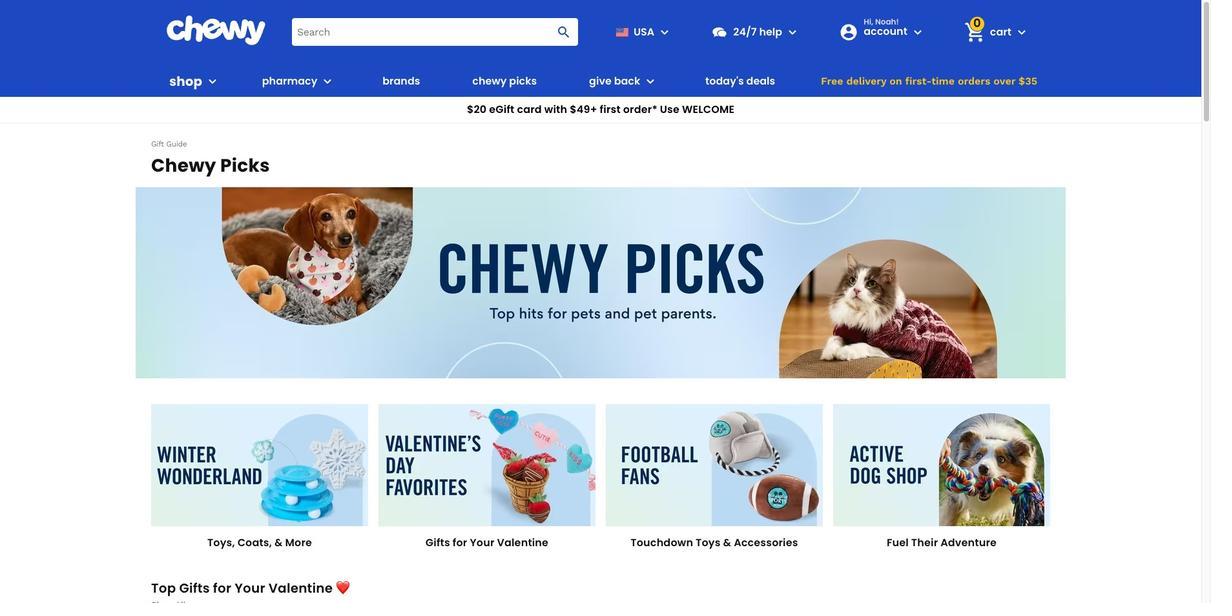 Task type: locate. For each thing, give the bounding box(es) containing it.
pharmacy
[[262, 74, 317, 88]]

1 horizontal spatial for
[[453, 536, 467, 550]]

menu image
[[205, 74, 220, 89]]

guide
[[166, 139, 187, 148]]

chewy picks
[[472, 74, 537, 88]]

account
[[864, 24, 908, 38]]

chewy home image
[[166, 16, 266, 45]]

0 horizontal spatial valentine
[[269, 579, 333, 598]]

1 horizontal spatial valentine
[[497, 536, 549, 550]]

give back link
[[584, 66, 640, 97]]

gifts for your valentine link
[[379, 404, 596, 550]]

adventure
[[941, 536, 997, 550]]

1 vertical spatial gifts
[[179, 579, 210, 598]]

1 vertical spatial for
[[213, 579, 231, 598]]

& for coats,
[[274, 536, 283, 550]]

today's
[[705, 74, 744, 88]]

with
[[544, 102, 567, 117]]

1 & from the left
[[274, 536, 283, 550]]

0 vertical spatial picks
[[509, 74, 537, 88]]

chewy inside gift guide chewy picks
[[151, 153, 216, 178]]

0 vertical spatial chewy
[[472, 74, 507, 88]]

fuel their adventure
[[887, 536, 997, 550]]

winter wonderland image
[[151, 404, 368, 526]]

& left more
[[274, 536, 283, 550]]

1 vertical spatial valentine
[[269, 579, 333, 598]]

1 horizontal spatial your
[[470, 536, 494, 550]]

1 horizontal spatial gifts
[[426, 536, 450, 550]]

valentine
[[497, 536, 549, 550], [269, 579, 333, 598]]

pharmacy menu image
[[320, 74, 336, 89]]

chewy picks image
[[136, 187, 1066, 379]]

touchdown toys & accessories link
[[606, 404, 823, 550]]

coats,
[[237, 536, 272, 550]]

cart
[[990, 24, 1012, 39]]

picks inside gift guide chewy picks
[[220, 153, 270, 178]]

pharmacy link
[[257, 66, 317, 97]]

for
[[453, 536, 467, 550], [213, 579, 231, 598]]

&
[[274, 536, 283, 550], [723, 536, 731, 550]]

$20
[[467, 102, 487, 117]]

picks
[[509, 74, 537, 88], [220, 153, 270, 178]]

gifts for your valentine
[[426, 536, 549, 550]]

24/7 help link
[[706, 16, 782, 47]]

0 vertical spatial gifts
[[426, 536, 450, 550]]

chewy picks link
[[467, 66, 542, 97]]

0 vertical spatial for
[[453, 536, 467, 550]]

card
[[517, 102, 542, 117]]

1 horizontal spatial &
[[723, 536, 731, 550]]

0 horizontal spatial picks
[[220, 153, 270, 178]]

$35
[[1019, 75, 1037, 87]]

24/7 help
[[733, 24, 782, 39]]

0 horizontal spatial &
[[274, 536, 283, 550]]

touchdown toys & accessories
[[631, 536, 798, 550]]

your
[[470, 536, 494, 550], [235, 579, 265, 598]]

0 horizontal spatial chewy
[[151, 153, 216, 178]]

$20 egift card with $49+ first order* use welcome
[[467, 102, 735, 117]]

usa
[[634, 24, 655, 39]]

1 vertical spatial chewy
[[151, 153, 216, 178]]

toys, coats, & more
[[207, 536, 312, 550]]

chewy down guide
[[151, 153, 216, 178]]

0 vertical spatial valentine
[[497, 536, 549, 550]]

on
[[890, 75, 902, 87]]

24/7
[[733, 24, 757, 39]]

chewy
[[472, 74, 507, 88], [151, 153, 216, 178]]

1 horizontal spatial chewy
[[472, 74, 507, 88]]

gift
[[151, 139, 164, 148]]

$49+
[[570, 102, 597, 117]]

brands
[[383, 74, 420, 88]]

1 vertical spatial picks
[[220, 153, 270, 178]]

& right toys at the right bottom of page
[[723, 536, 731, 550]]

gifts
[[426, 536, 450, 550], [179, 579, 210, 598]]

2 & from the left
[[723, 536, 731, 550]]

submit search image
[[556, 24, 572, 40]]

1 vertical spatial your
[[235, 579, 265, 598]]

0 horizontal spatial for
[[213, 579, 231, 598]]

noah!
[[875, 16, 899, 27]]

picks inside site banner
[[509, 74, 537, 88]]

back
[[614, 74, 640, 88]]

chewy support image
[[711, 24, 728, 40]]

chewy up egift
[[472, 74, 507, 88]]

toys
[[696, 536, 721, 550]]

free delivery on first-time orders over $35 button
[[817, 66, 1041, 97]]

1 horizontal spatial picks
[[509, 74, 537, 88]]

order*
[[623, 102, 658, 117]]

active dog shop image
[[833, 404, 1050, 526]]

brands link
[[377, 66, 425, 97]]



Task type: vqa. For each thing, say whether or not it's contained in the screenshot.
list to the bottom
no



Task type: describe. For each thing, give the bounding box(es) containing it.
deals
[[746, 74, 775, 88]]

menu image
[[657, 24, 673, 40]]

Search text field
[[292, 18, 578, 46]]

time
[[932, 75, 955, 87]]

accessories
[[734, 536, 798, 550]]

hi, noah! account
[[864, 16, 908, 38]]

football fans. touchdown toys and accessories image
[[606, 404, 823, 526]]

gift guide chewy picks
[[151, 139, 270, 178]]

fuel
[[887, 536, 909, 550]]

valentines day favorites image
[[379, 404, 596, 526]]

help menu image
[[785, 24, 800, 40]]

0 horizontal spatial your
[[235, 579, 265, 598]]

top
[[151, 579, 176, 598]]

egift
[[489, 102, 514, 117]]

chewy inside site banner
[[472, 74, 507, 88]]

orders
[[958, 75, 991, 87]]

0 horizontal spatial gifts
[[179, 579, 210, 598]]

toys, coats, & more link
[[151, 404, 368, 550]]

touchdown
[[631, 536, 693, 550]]

cart menu image
[[1014, 24, 1030, 40]]

usa button
[[611, 16, 673, 47]]

welcome
[[682, 102, 735, 117]]

give
[[589, 74, 612, 88]]

site banner
[[0, 0, 1202, 123]]

shop button
[[169, 66, 220, 97]]

Product search field
[[292, 18, 578, 46]]

toys,
[[207, 536, 235, 550]]

gifts inside gifts for your valentine link
[[426, 536, 450, 550]]

give back
[[589, 74, 640, 88]]

0 vertical spatial your
[[470, 536, 494, 550]]

shop
[[169, 72, 202, 90]]

fuel their adventure link
[[833, 404, 1050, 550]]

0
[[973, 15, 981, 31]]

first-
[[905, 75, 932, 87]]

hi,
[[864, 16, 873, 27]]

❤️
[[336, 579, 350, 598]]

items image
[[963, 21, 986, 43]]

& for toys
[[723, 536, 731, 550]]

use
[[660, 102, 680, 117]]

over
[[994, 75, 1016, 87]]

delivery
[[847, 75, 887, 87]]

their
[[911, 536, 938, 550]]

account menu image
[[910, 24, 926, 40]]

give back menu image
[[643, 74, 658, 89]]

today's deals link
[[700, 66, 781, 97]]

free
[[821, 75, 843, 87]]

$20 egift card with $49+ first order* use welcome link
[[0, 97, 1202, 123]]

free delivery on first-time orders over $35
[[821, 75, 1037, 87]]

first
[[600, 102, 621, 117]]

help
[[759, 24, 782, 39]]

top gifts for your valentine ❤️
[[151, 579, 350, 598]]

today's deals
[[705, 74, 775, 88]]

more
[[285, 536, 312, 550]]



